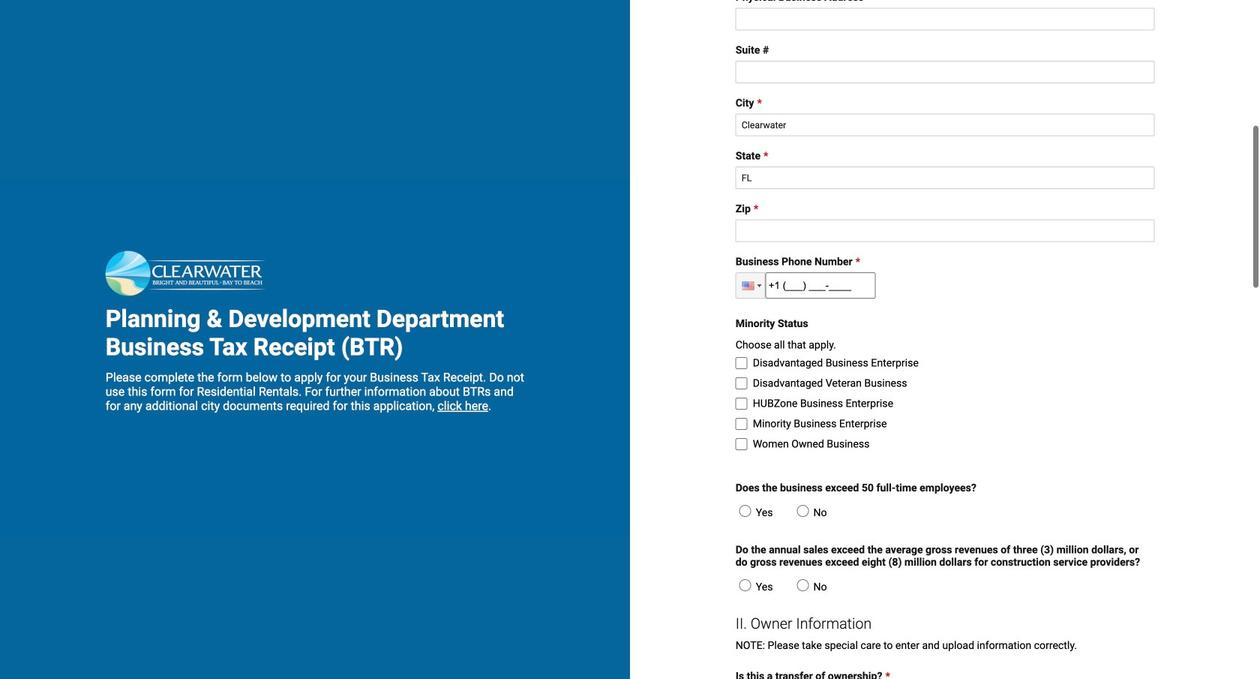Task type: describe. For each thing, give the bounding box(es) containing it.
no radio for 1st yes radio from the bottom
[[797, 580, 809, 592]]

Disadvantaged Veteran Business checkbox
[[736, 378, 748, 390]]

1 yes radio from the top
[[740, 505, 752, 517]]

2 yes radio from the top
[[740, 580, 752, 592]]

Minority Business Enterprise checkbox
[[736, 418, 748, 430]]

united states: + 1 image
[[758, 285, 762, 288]]



Task type: vqa. For each thing, say whether or not it's contained in the screenshot.
"CHECKBOX"
no



Task type: locate. For each thing, give the bounding box(es) containing it.
HUBZone Business Enterprise checkbox
[[736, 398, 748, 410]]

no radio for 1st yes radio from the top
[[797, 505, 809, 517]]

Women Owned Business checkbox
[[736, 438, 748, 450]]

No radio
[[797, 505, 809, 517], [797, 580, 809, 592]]

Disadvantaged Business Enterprise checkbox
[[736, 357, 748, 369]]

Yes radio
[[740, 505, 752, 517], [740, 580, 752, 592]]

logo image
[[106, 251, 286, 296]]

None field
[[736, 8, 1155, 31], [736, 61, 1155, 83], [736, 114, 1155, 136], [736, 167, 1155, 189], [736, 220, 1155, 242], [736, 8, 1155, 31], [736, 61, 1155, 83], [736, 114, 1155, 136], [736, 167, 1155, 189], [736, 220, 1155, 242]]

0 vertical spatial yes radio
[[740, 505, 752, 517]]

form content element
[[630, 0, 1261, 679]]

2 no radio from the top
[[797, 580, 809, 592]]

1 vertical spatial no radio
[[797, 580, 809, 592]]

1 no radio from the top
[[797, 505, 809, 517]]

none text field inside form content element
[[766, 273, 876, 299]]

1 vertical spatial yes radio
[[740, 580, 752, 592]]

None text field
[[766, 273, 876, 299]]

0 vertical spatial no radio
[[797, 505, 809, 517]]



